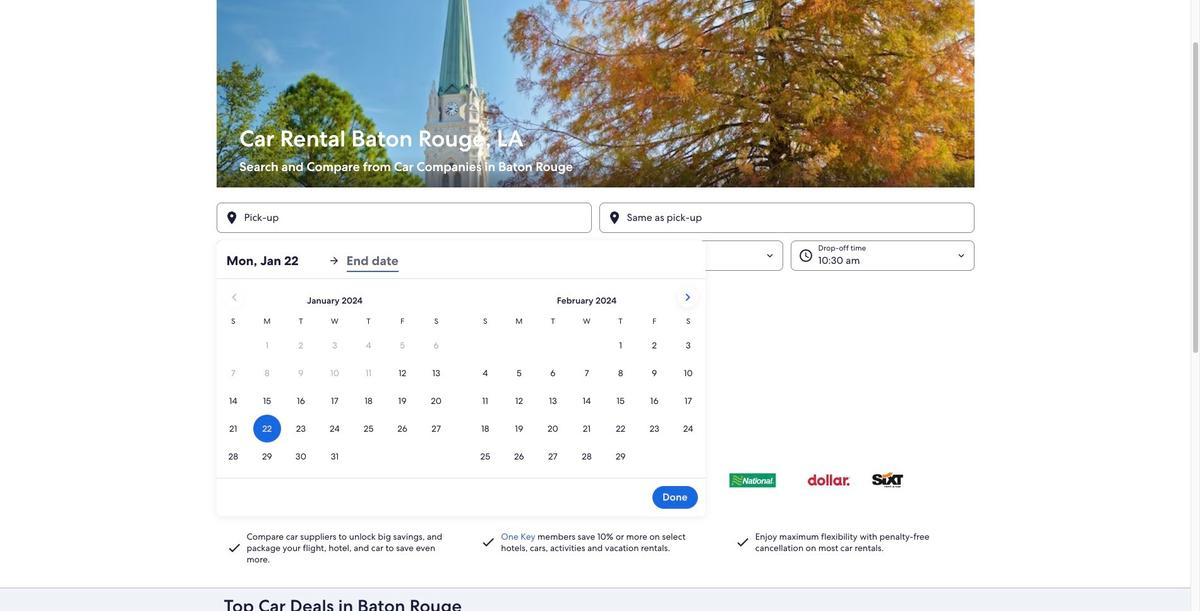 Task type: locate. For each thing, give the bounding box(es) containing it.
breadcrumbs region
[[0, 0, 1191, 588]]

next month image
[[680, 290, 695, 305]]



Task type: vqa. For each thing, say whether or not it's contained in the screenshot.
Previous month image
yes



Task type: describe. For each thing, give the bounding box(es) containing it.
car suppliers logo image
[[224, 457, 967, 503]]

previous month image
[[226, 290, 242, 305]]



